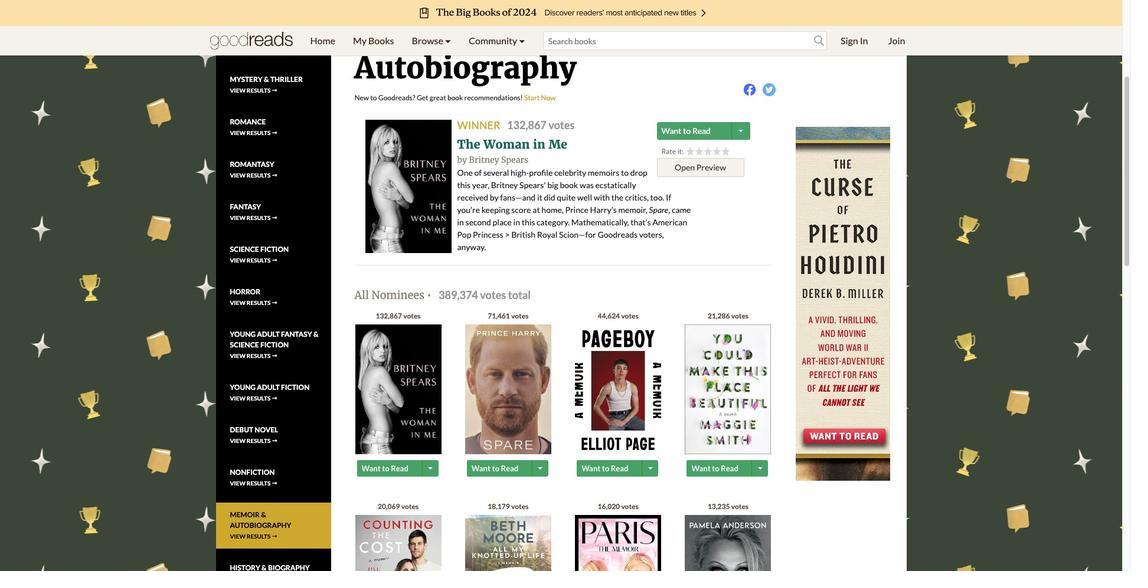 Task type: describe. For each thing, give the bounding box(es) containing it.
results inside the debut novel view results →
[[247, 438, 271, 445]]

received
[[457, 193, 489, 203]]

want to read for 132,867 votes
[[362, 464, 409, 473]]

want to read for 21,286 votes
[[692, 464, 739, 473]]

one
[[457, 168, 473, 178]]

paris by paris hilton image
[[575, 515, 662, 572]]

anyway.
[[457, 242, 486, 252]]

view inside the memoir & autobiography view results →
[[230, 534, 246, 541]]

memoir & autobiography view results →
[[230, 511, 291, 541]]

get
[[417, 93, 429, 102]]

→ inside romance view results →
[[272, 130, 278, 137]]

results inside horror view results →
[[247, 300, 271, 307]]

view inside romance view results →
[[230, 130, 246, 137]]

thriller
[[270, 75, 303, 84]]

home
[[310, 35, 336, 46]]

18,179
[[488, 502, 510, 511]]

results inside romantasy view results →
[[247, 172, 271, 179]]

that's
[[631, 217, 651, 227]]

great
[[430, 93, 446, 102]]

view inside the mystery & thriller view results →
[[230, 87, 246, 94]]

>
[[505, 230, 510, 240]]

in
[[860, 35, 869, 46]]

to up 16,020
[[602, 464, 610, 473]]

second
[[466, 217, 491, 227]]

my books
[[353, 35, 394, 46]]

ecstatically
[[596, 180, 636, 190]]

votes for 132,867 votes
[[404, 312, 421, 320]]

71,461
[[488, 312, 510, 320]]

mystery & thriller view results →
[[230, 75, 303, 94]]

came
[[672, 205, 691, 215]]

results inside the mystery & thriller view results →
[[247, 87, 271, 94]]

voters,
[[640, 230, 664, 240]]

votes for 21,286 votes
[[732, 312, 749, 320]]

menu containing home
[[302, 26, 534, 56]]

open preview
[[675, 162, 726, 172]]

in for woman
[[533, 137, 546, 152]]

science inside young adult fantasy & science fiction view results →
[[230, 341, 259, 350]]

→ inside the memoir & autobiography view results →
[[272, 534, 278, 541]]

→ inside nonfiction view results →
[[272, 480, 278, 487]]

votes inside the all nominees • 389,374 votes total
[[480, 289, 506, 302]]

results inside romance view results →
[[247, 130, 271, 137]]

it
[[537, 193, 543, 203]]

romantasy view results →
[[230, 160, 278, 179]]

→ inside young adult fiction view results →
[[272, 395, 278, 402]]

goodreads?
[[379, 93, 416, 102]]

britney inside winner 132,867 votes the woman in me by britney spears
[[469, 155, 499, 165]]

21,286 votes
[[708, 312, 749, 320]]

results inside the historical fiction view results →
[[247, 45, 271, 52]]

memoir,
[[619, 205, 648, 215]]

results inside the memoir & autobiography view results →
[[247, 534, 271, 541]]

celebrity
[[555, 168, 587, 178]]

counting the cost by jill duggar image
[[355, 515, 442, 572]]

at
[[533, 205, 540, 215]]

all my knotted-up life by beth moore image
[[465, 515, 552, 572]]

nonfiction
[[230, 469, 275, 477]]

read for 132,867 votes
[[391, 464, 409, 473]]

16,020 votes
[[598, 502, 639, 511]]

new to goodreads? get great book recommendations! start now
[[355, 93, 556, 102]]

the
[[457, 137, 480, 152]]

▾ for community ▾
[[519, 35, 525, 46]]

prince
[[565, 205, 589, 215]]

winner
[[457, 119, 501, 132]]

votes for 20,069 votes
[[401, 502, 419, 511]]

browse ▾ button
[[403, 26, 460, 56]]

me
[[549, 137, 568, 152]]

royal
[[537, 230, 558, 240]]

sign in
[[841, 35, 869, 46]]

in for place
[[514, 217, 520, 227]]

fiction inside young adult fantasy & science fiction view results →
[[260, 341, 289, 350]]

adult for →
[[257, 384, 280, 392]]

1 vertical spatial the woman in me by britney spears image
[[355, 325, 442, 458]]

one of several high-profile celebrity memoirs to drop this year, britney spears' big book was ecstatically received by fans—and it did quite well with the critics, too. if you're keeping score at home, prince harry's memoir,
[[457, 168, 672, 215]]

this inside , came in second place in this category. mathematically, that's american pop princess > british royal scion—for goodreads voters, anyway.
[[522, 217, 535, 227]]

start now link
[[524, 93, 556, 102]]

read for 21,286 votes
[[721, 464, 739, 473]]

young adult fantasy & science fiction view results →
[[230, 330, 319, 360]]

my books link
[[344, 26, 403, 56]]

, came in second place in this category. mathematically, that's american pop princess > british royal scion—for goodreads voters, anyway.
[[457, 205, 691, 252]]

view inside the debut novel view results →
[[230, 438, 246, 445]]

spears'
[[520, 180, 546, 190]]

21,286
[[708, 312, 730, 320]]

view inside horror view results →
[[230, 300, 246, 307]]

to up 18,179
[[492, 464, 500, 473]]

view inside young adult fantasy & science fiction view results →
[[230, 353, 246, 360]]

score
[[512, 205, 531, 215]]

→ inside the debut novel view results →
[[272, 438, 278, 445]]

memoir inside the memoir & autobiography view results →
[[230, 511, 260, 520]]

winner 132,867 votes the woman in me by britney spears
[[457, 119, 575, 165]]

keeping
[[482, 205, 510, 215]]

spare by prince harry image
[[465, 325, 552, 455]]

the woman in me link
[[457, 137, 568, 152]]

debut
[[230, 426, 253, 435]]

this inside one of several high-profile celebrity memoirs to drop this year, britney spears' big book was ecstatically received by fans—and it did quite well with the critics, too. if you're keeping score at home, prince harry's memoir,
[[457, 180, 471, 190]]

want for 44,624 votes
[[582, 464, 601, 473]]

all nominees • 389,374 votes total
[[355, 289, 531, 302]]

& inside young adult fantasy & science fiction view results →
[[314, 330, 319, 339]]

votes inside winner 132,867 votes the woman in me by britney spears
[[549, 119, 575, 132]]

want to read for 71,461 votes
[[472, 464, 519, 473]]

horror view results →
[[230, 288, 278, 307]]

13,235 votes
[[708, 502, 749, 511]]

my
[[353, 35, 367, 46]]

year,
[[472, 180, 490, 190]]

•
[[427, 289, 432, 302]]

read for 71,461 votes
[[501, 464, 519, 473]]

book inside one of several high-profile celebrity memoirs to drop this year, britney spears' big book was ecstatically received by fans—and it did quite well with the critics, too. if you're keeping score at home, prince harry's memoir,
[[560, 180, 578, 190]]

want to read button for 21,286 votes
[[687, 460, 754, 477]]

home link
[[302, 26, 344, 56]]

→ inside young adult fantasy & science fiction view results →
[[272, 353, 278, 360]]

to up 13,235
[[712, 464, 720, 473]]

rate
[[662, 147, 676, 156]]

view inside fantasy view results →
[[230, 215, 246, 222]]

community ▾
[[469, 35, 525, 46]]

young for science
[[230, 330, 256, 339]]

389,374
[[439, 289, 478, 302]]

was
[[580, 180, 594, 190]]

want to read up it:
[[662, 126, 711, 136]]

open preview link
[[657, 158, 745, 177]]

nominees
[[372, 289, 425, 302]]

18,179 votes
[[488, 502, 529, 511]]

0 horizontal spatial autobiography
[[230, 522, 291, 531]]

Search books text field
[[543, 31, 827, 50]]

fiction inside the historical fiction view results →
[[273, 33, 301, 42]]

adult for fiction
[[257, 330, 280, 339]]

44,624
[[598, 312, 620, 320]]

high-
[[511, 168, 529, 178]]

0 horizontal spatial book
[[448, 93, 463, 102]]

profile
[[529, 168, 553, 178]]

place
[[493, 217, 512, 227]]

browse ▾
[[412, 35, 451, 46]]

want to read button up it:
[[662, 122, 711, 140]]

join link
[[880, 26, 915, 56]]

& inside the mystery & thriller view results →
[[264, 75, 269, 84]]

total
[[508, 289, 531, 302]]

13,235
[[708, 502, 730, 511]]

to right 'new'
[[371, 93, 377, 102]]

132,867 inside winner 132,867 votes the woman in me by britney spears
[[507, 119, 547, 132]]

Search for books to add to your shelves search field
[[543, 31, 827, 50]]

open
[[675, 162, 695, 172]]

love, pamela by pamela anderson image
[[685, 515, 772, 572]]

new
[[355, 93, 369, 102]]

sign
[[841, 35, 859, 46]]

you're
[[457, 205, 480, 215]]

votes for 44,624 votes
[[622, 312, 639, 320]]

want for 132,867 votes
[[362, 464, 381, 473]]

recommendations!
[[465, 93, 523, 102]]

category.
[[537, 217, 570, 227]]

community
[[469, 35, 518, 46]]

0 horizontal spatial 132,867
[[376, 312, 402, 320]]

horror
[[230, 288, 261, 297]]

the most anticipated books of 2024 image
[[89, 0, 1034, 26]]



Task type: vqa. For each thing, say whether or not it's contained in the screenshot.
262 on the left bottom of page
no



Task type: locate. For each thing, give the bounding box(es) containing it.
big
[[548, 180, 559, 190]]

adult inside young adult fantasy & science fiction view results →
[[257, 330, 280, 339]]

fantasy inside fantasy view results →
[[230, 203, 261, 212]]

1 vertical spatial fantasy
[[281, 330, 312, 339]]

1 horizontal spatial book
[[560, 180, 578, 190]]

7 → from the top
[[272, 300, 278, 307]]

12 → from the top
[[272, 534, 278, 541]]

3 results from the top
[[247, 130, 271, 137]]

with
[[594, 193, 610, 203]]

want to read up 18,179
[[472, 464, 519, 473]]

read up 13,235 votes
[[721, 464, 739, 473]]

7 view from the top
[[230, 300, 246, 307]]

results inside science fiction view results →
[[247, 257, 271, 264]]

▾ inside popup button
[[519, 35, 525, 46]]

132,867 up the woman in me link
[[507, 119, 547, 132]]

view inside science fiction view results →
[[230, 257, 246, 264]]

autobiography down nonfiction view results →
[[230, 522, 291, 531]]

1 vertical spatial 132,867
[[376, 312, 402, 320]]

132,867 votes
[[376, 312, 421, 320]]

novel
[[255, 426, 278, 435]]

votes for 18,179 votes
[[512, 502, 529, 511]]

→ inside science fiction view results →
[[272, 257, 278, 264]]

by inside winner 132,867 votes the woman in me by britney spears
[[457, 155, 467, 165]]

want up the rate it:
[[662, 126, 682, 136]]

0 horizontal spatial by
[[457, 155, 467, 165]]

1 horizontal spatial this
[[522, 217, 535, 227]]

the woman in me by britney spears image
[[365, 120, 452, 253], [355, 325, 442, 458]]

pop
[[457, 230, 472, 240]]

0 vertical spatial science
[[230, 245, 259, 254]]

10 view from the top
[[230, 438, 246, 445]]

votes for 71,461 votes
[[512, 312, 529, 320]]

debut novel view results →
[[230, 426, 278, 445]]

woman
[[484, 137, 530, 152]]

1 horizontal spatial autobiography
[[355, 50, 577, 87]]

votes right 16,020
[[622, 502, 639, 511]]

& inside the memoir & autobiography view results →
[[261, 511, 266, 520]]

10 results from the top
[[247, 438, 271, 445]]

0 vertical spatial adult
[[257, 330, 280, 339]]

&
[[556, 20, 578, 57], [264, 75, 269, 84], [314, 330, 319, 339], [261, 511, 266, 520]]

want
[[662, 126, 682, 136], [362, 464, 381, 473], [472, 464, 491, 473], [582, 464, 601, 473], [692, 464, 711, 473]]

1 vertical spatial britney
[[491, 180, 518, 190]]

start
[[524, 93, 540, 102]]

goodreads
[[598, 230, 638, 240]]

read
[[693, 126, 711, 136], [391, 464, 409, 473], [501, 464, 519, 473], [611, 464, 629, 473], [721, 464, 739, 473]]

2 young from the top
[[230, 384, 256, 392]]

view inside the historical fiction view results →
[[230, 45, 246, 52]]

young adult fiction view results →
[[230, 384, 310, 402]]

view inside romantasy view results →
[[230, 172, 246, 179]]

best memoir & autobiography
[[355, 20, 578, 87]]

adult down horror view results →
[[257, 330, 280, 339]]

fiction down young adult fantasy & science fiction view results →
[[281, 384, 310, 392]]

0 horizontal spatial this
[[457, 180, 471, 190]]

britney up 'of'
[[469, 155, 499, 165]]

view
[[230, 45, 246, 52], [230, 87, 246, 94], [230, 130, 246, 137], [230, 172, 246, 179], [230, 215, 246, 222], [230, 257, 246, 264], [230, 300, 246, 307], [230, 353, 246, 360], [230, 395, 246, 402], [230, 438, 246, 445], [230, 480, 246, 487], [230, 534, 246, 541]]

want to read
[[662, 126, 711, 136], [362, 464, 409, 473], [472, 464, 519, 473], [582, 464, 629, 473], [692, 464, 739, 473]]

→ inside the mystery & thriller view results →
[[272, 87, 278, 94]]

young inside young adult fiction view results →
[[230, 384, 256, 392]]

1 vertical spatial adult
[[257, 384, 280, 392]]

1 horizontal spatial memoir
[[428, 20, 547, 57]]

menu
[[302, 26, 534, 56]]

adult inside young adult fiction view results →
[[257, 384, 280, 392]]

votes down the "nominees" on the bottom of the page
[[404, 312, 421, 320]]

votes right 44,624
[[622, 312, 639, 320]]

historical
[[230, 33, 271, 42]]

read up 18,179 votes
[[501, 464, 519, 473]]

fantasy inside young adult fantasy & science fiction view results →
[[281, 330, 312, 339]]

share on twitter image
[[763, 83, 776, 96]]

votes for 13,235 votes
[[732, 502, 749, 511]]

autobiography inside best memoir & autobiography
[[355, 50, 577, 87]]

10 → from the top
[[272, 438, 278, 445]]

0 vertical spatial book
[[448, 93, 463, 102]]

best
[[355, 20, 420, 57]]

12 view from the top
[[230, 534, 246, 541]]

well
[[578, 193, 592, 203]]

6 results from the top
[[247, 257, 271, 264]]

1 vertical spatial memoir
[[230, 511, 260, 520]]

11 → from the top
[[272, 480, 278, 487]]

now
[[541, 93, 556, 102]]

fiction up young adult fiction view results →
[[260, 341, 289, 350]]

2 science from the top
[[230, 341, 259, 350]]

votes up me
[[549, 119, 575, 132]]

0 vertical spatial fantasy
[[230, 203, 261, 212]]

5 results from the top
[[247, 215, 271, 222]]

6 view from the top
[[230, 257, 246, 264]]

9 results from the top
[[247, 395, 271, 402]]

preview
[[697, 162, 726, 172]]

results inside fantasy view results →
[[247, 215, 271, 222]]

quite
[[557, 193, 576, 203]]

fiction inside young adult fiction view results →
[[281, 384, 310, 392]]

in left me
[[533, 137, 546, 152]]

want for 21,286 votes
[[692, 464, 711, 473]]

in up "pop"
[[457, 217, 464, 227]]

memoir
[[428, 20, 547, 57], [230, 511, 260, 520]]

all
[[355, 289, 369, 302]]

want to read button up 18,179
[[467, 460, 534, 477]]

view inside young adult fiction view results →
[[230, 395, 246, 402]]

book
[[448, 93, 463, 102], [560, 180, 578, 190]]

2 ▾ from the left
[[519, 35, 525, 46]]

0 vertical spatial this
[[457, 180, 471, 190]]

votes
[[549, 119, 575, 132], [480, 289, 506, 302], [404, 312, 421, 320], [512, 312, 529, 320], [622, 312, 639, 320], [732, 312, 749, 320], [401, 502, 419, 511], [512, 502, 529, 511], [622, 502, 639, 511], [732, 502, 749, 511]]

want up 13,235
[[692, 464, 711, 473]]

results inside young adult fiction view results →
[[247, 395, 271, 402]]

by up one
[[457, 155, 467, 165]]

results
[[247, 45, 271, 52], [247, 87, 271, 94], [247, 130, 271, 137], [247, 172, 271, 179], [247, 215, 271, 222], [247, 257, 271, 264], [247, 300, 271, 307], [247, 353, 271, 360], [247, 395, 271, 402], [247, 438, 271, 445], [247, 480, 271, 487], [247, 534, 271, 541]]

book right great
[[448, 93, 463, 102]]

to up it:
[[683, 126, 691, 136]]

want to read up 13,235
[[692, 464, 739, 473]]

this up british
[[522, 217, 535, 227]]

if
[[666, 193, 672, 203]]

0 vertical spatial 132,867
[[507, 119, 547, 132]]

1 horizontal spatial fantasy
[[281, 330, 312, 339]]

3 → from the top
[[272, 130, 278, 137]]

44,624 votes
[[598, 312, 639, 320]]

votes right 18,179
[[512, 502, 529, 511]]

spare
[[649, 205, 669, 215]]

to left drop
[[621, 168, 629, 178]]

view inside nonfiction view results →
[[230, 480, 246, 487]]

→ inside romantasy view results →
[[272, 172, 278, 179]]

→ inside fantasy view results →
[[272, 215, 278, 222]]

want to read button up 16,020
[[577, 460, 644, 477]]

adult up novel
[[257, 384, 280, 392]]

0 vertical spatial by
[[457, 155, 467, 165]]

memoirs
[[588, 168, 620, 178]]

1 vertical spatial this
[[522, 217, 535, 227]]

votes right 20,069
[[401, 502, 419, 511]]

results inside nonfiction view results →
[[247, 480, 271, 487]]

→ inside the historical fiction view results →
[[272, 45, 278, 52]]

want to read button for 71,461 votes
[[467, 460, 534, 477]]

1 adult from the top
[[257, 330, 280, 339]]

mystery
[[230, 75, 263, 84]]

to inside one of several high-profile celebrity memoirs to drop this year, britney spears' big book was ecstatically received by fans—and it did quite well with the critics, too. if you're keeping score at home, prince harry's memoir,
[[621, 168, 629, 178]]

2 adult from the top
[[257, 384, 280, 392]]

votes right 13,235
[[732, 502, 749, 511]]

▾ inside dropdown button
[[445, 35, 451, 46]]

▾ for browse ▾
[[445, 35, 451, 46]]

to up 20,069
[[382, 464, 390, 473]]

want for 71,461 votes
[[472, 464, 491, 473]]

4 → from the top
[[272, 172, 278, 179]]

by up keeping
[[490, 193, 499, 203]]

science inside science fiction view results →
[[230, 245, 259, 254]]

sign in link
[[832, 26, 877, 56]]

mathematically,
[[572, 217, 629, 227]]

fiction down fantasy view results →
[[260, 245, 289, 254]]

advertisement element
[[796, 127, 890, 481]]

fantasy view results →
[[230, 203, 278, 222]]

7 results from the top
[[247, 300, 271, 307]]

2 → from the top
[[272, 87, 278, 94]]

0 horizontal spatial in
[[457, 217, 464, 227]]

1 horizontal spatial in
[[514, 217, 520, 227]]

0 horizontal spatial memoir
[[230, 511, 260, 520]]

6 → from the top
[[272, 257, 278, 264]]

fantasy
[[230, 203, 261, 212], [281, 330, 312, 339]]

1 vertical spatial by
[[490, 193, 499, 203]]

want to read button up 13,235
[[687, 460, 754, 477]]

71,461 votes
[[488, 312, 529, 320]]

want to read button for 132,867 votes
[[357, 460, 424, 477]]

1 view from the top
[[230, 45, 246, 52]]

read up the open preview
[[693, 126, 711, 136]]

8 view from the top
[[230, 353, 246, 360]]

spears
[[501, 155, 529, 165]]

8 results from the top
[[247, 353, 271, 360]]

votes for 16,020 votes
[[622, 502, 639, 511]]

want up 16,020
[[582, 464, 601, 473]]

1 horizontal spatial 132,867
[[507, 119, 547, 132]]

read up 20,069 votes
[[391, 464, 409, 473]]

,
[[669, 205, 671, 215]]

by inside one of several high-profile celebrity memoirs to drop this year, britney spears' big book was ecstatically received by fans—and it did quite well with the critics, too. if you're keeping score at home, prince harry's memoir,
[[490, 193, 499, 203]]

votes up 71,461 at the bottom left of the page
[[480, 289, 506, 302]]

8 → from the top
[[272, 353, 278, 360]]

want to read for 44,624 votes
[[582, 464, 629, 473]]

young up debut
[[230, 384, 256, 392]]

group
[[686, 147, 731, 156]]

0 vertical spatial britney
[[469, 155, 499, 165]]

in down "score"
[[514, 217, 520, 227]]

historical fiction view results →
[[230, 33, 301, 52]]

▾ right community
[[519, 35, 525, 46]]

britney down several
[[491, 180, 518, 190]]

want to read up 20,069
[[362, 464, 409, 473]]

read up 16,020 votes
[[611, 464, 629, 473]]

this down one
[[457, 180, 471, 190]]

you could make this place beautiful by maggie  smith image
[[685, 325, 772, 455]]

in inside winner 132,867 votes the woman in me by britney spears
[[533, 137, 546, 152]]

5 view from the top
[[230, 215, 246, 222]]

american
[[653, 217, 688, 227]]

fans—and
[[500, 193, 536, 203]]

1 young from the top
[[230, 330, 256, 339]]

1 horizontal spatial by
[[490, 193, 499, 203]]

autobiography up new to goodreads? get great book recommendations! start now
[[355, 50, 577, 87]]

& inside best memoir & autobiography
[[556, 20, 578, 57]]

0 vertical spatial memoir
[[428, 20, 547, 57]]

→ inside horror view results →
[[272, 300, 278, 307]]

science down fantasy view results →
[[230, 245, 259, 254]]

critics,
[[625, 193, 649, 203]]

2 view from the top
[[230, 87, 246, 94]]

britney
[[469, 155, 499, 165], [491, 180, 518, 190]]

1 → from the top
[[272, 45, 278, 52]]

9 view from the top
[[230, 395, 246, 402]]

votes right the 21,286
[[732, 312, 749, 320]]

rate it:
[[662, 147, 684, 156]]

britney inside one of several high-profile celebrity memoirs to drop this year, britney spears' big book was ecstatically received by fans—and it did quite well with the critics, too. if you're keeping score at home, prince harry's memoir,
[[491, 180, 518, 190]]

results inside young adult fantasy & science fiction view results →
[[247, 353, 271, 360]]

young down horror view results →
[[230, 330, 256, 339]]

1 vertical spatial young
[[230, 384, 256, 392]]

20,069
[[378, 502, 400, 511]]

2 horizontal spatial in
[[533, 137, 546, 152]]

0 horizontal spatial ▾
[[445, 35, 451, 46]]

browse
[[412, 35, 443, 46]]

132,867 down the "nominees" on the bottom of the page
[[376, 312, 402, 320]]

want to read button for 44,624 votes
[[577, 460, 644, 477]]

1 vertical spatial science
[[230, 341, 259, 350]]

want up 20,069
[[362, 464, 381, 473]]

4 results from the top
[[247, 172, 271, 179]]

want to read up 16,020
[[582, 464, 629, 473]]

0 vertical spatial the woman in me by britney spears image
[[365, 120, 452, 253]]

book down celebrity
[[560, 180, 578, 190]]

5 → from the top
[[272, 215, 278, 222]]

too.
[[651, 193, 665, 203]]

memoir inside best memoir & autobiography
[[428, 20, 547, 57]]

9 → from the top
[[272, 395, 278, 402]]

1 horizontal spatial ▾
[[519, 35, 525, 46]]

4 view from the top
[[230, 172, 246, 179]]

science fiction view results →
[[230, 245, 289, 264]]

1 vertical spatial book
[[560, 180, 578, 190]]

autobiography
[[355, 50, 577, 87], [230, 522, 291, 531]]

read for 44,624 votes
[[611, 464, 629, 473]]

community ▾ button
[[460, 26, 534, 56]]

11 view from the top
[[230, 480, 246, 487]]

romance view results →
[[230, 118, 278, 137]]

want up 18,179
[[472, 464, 491, 473]]

young
[[230, 330, 256, 339], [230, 384, 256, 392]]

young inside young adult fantasy & science fiction view results →
[[230, 330, 256, 339]]

british
[[512, 230, 536, 240]]

the
[[612, 193, 624, 203]]

share on facebook image
[[744, 83, 757, 96]]

scion—for
[[559, 230, 596, 240]]

britney spears link
[[469, 155, 529, 165]]

want to read button up 20,069
[[357, 460, 424, 477]]

▾ right browse
[[445, 35, 451, 46]]

harry's
[[590, 205, 617, 215]]

0 vertical spatial autobiography
[[355, 50, 577, 87]]

home,
[[542, 205, 564, 215]]

0 horizontal spatial fantasy
[[230, 203, 261, 212]]

young for results
[[230, 384, 256, 392]]

1 science from the top
[[230, 245, 259, 254]]

1 vertical spatial autobiography
[[230, 522, 291, 531]]

pageboy by elliot page image
[[575, 325, 662, 458]]

3 view from the top
[[230, 130, 246, 137]]

votes down total
[[512, 312, 529, 320]]

it:
[[678, 147, 684, 156]]

science
[[230, 245, 259, 254], [230, 341, 259, 350]]

2 results from the top
[[247, 87, 271, 94]]

11 results from the top
[[247, 480, 271, 487]]

0 vertical spatial young
[[230, 330, 256, 339]]

science down horror view results →
[[230, 341, 259, 350]]

→
[[272, 45, 278, 52], [272, 87, 278, 94], [272, 130, 278, 137], [272, 172, 278, 179], [272, 215, 278, 222], [272, 257, 278, 264], [272, 300, 278, 307], [272, 353, 278, 360], [272, 395, 278, 402], [272, 438, 278, 445], [272, 480, 278, 487], [272, 534, 278, 541]]

1 results from the top
[[247, 45, 271, 52]]

fiction inside science fiction view results →
[[260, 245, 289, 254]]

fiction left home
[[273, 33, 301, 42]]

12 results from the top
[[247, 534, 271, 541]]

1 ▾ from the left
[[445, 35, 451, 46]]



